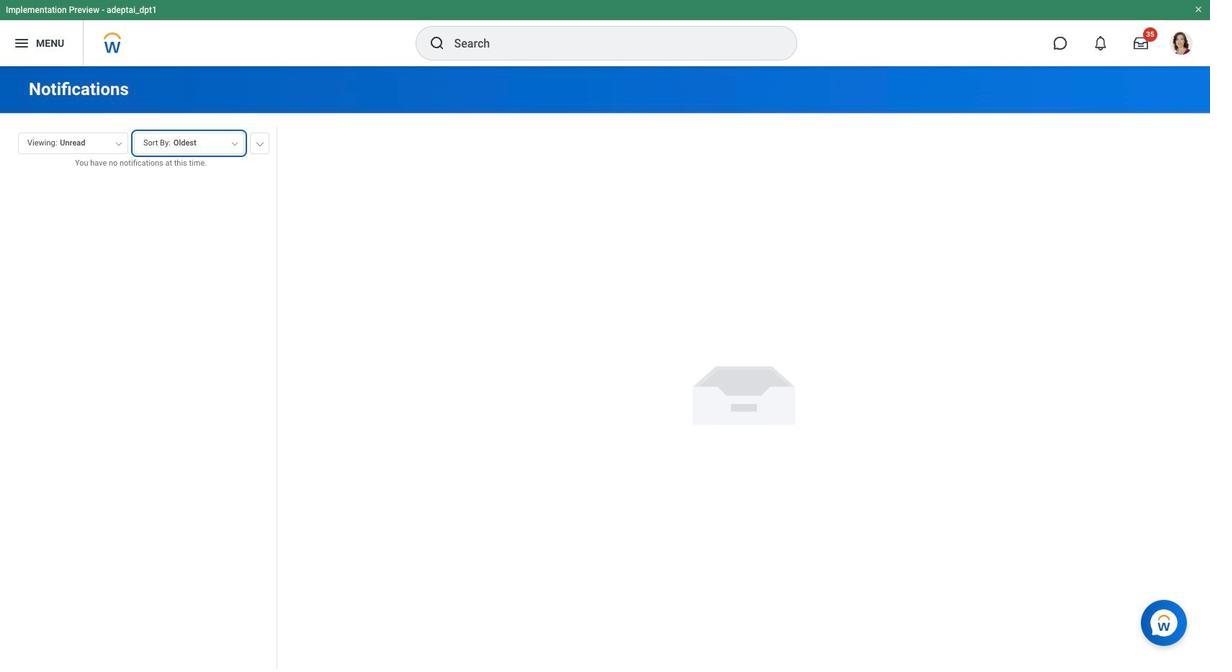 Task type: locate. For each thing, give the bounding box(es) containing it.
search image
[[428, 35, 446, 52]]

banner
[[0, 0, 1211, 66]]

main content
[[0, 66, 1211, 670]]

notifications large image
[[1094, 36, 1108, 50]]

tab panel
[[0, 126, 277, 670]]

inbox items list box
[[0, 180, 277, 670]]

profile logan mcneil image
[[1170, 32, 1193, 58]]



Task type: vqa. For each thing, say whether or not it's contained in the screenshot.
Implementation
no



Task type: describe. For each thing, give the bounding box(es) containing it.
justify image
[[13, 35, 30, 52]]

Search Workday  search field
[[454, 27, 767, 59]]

close environment banner image
[[1195, 5, 1204, 14]]

inbox large image
[[1134, 36, 1149, 50]]

more image
[[256, 139, 264, 146]]

reading pane region
[[277, 114, 1211, 670]]



